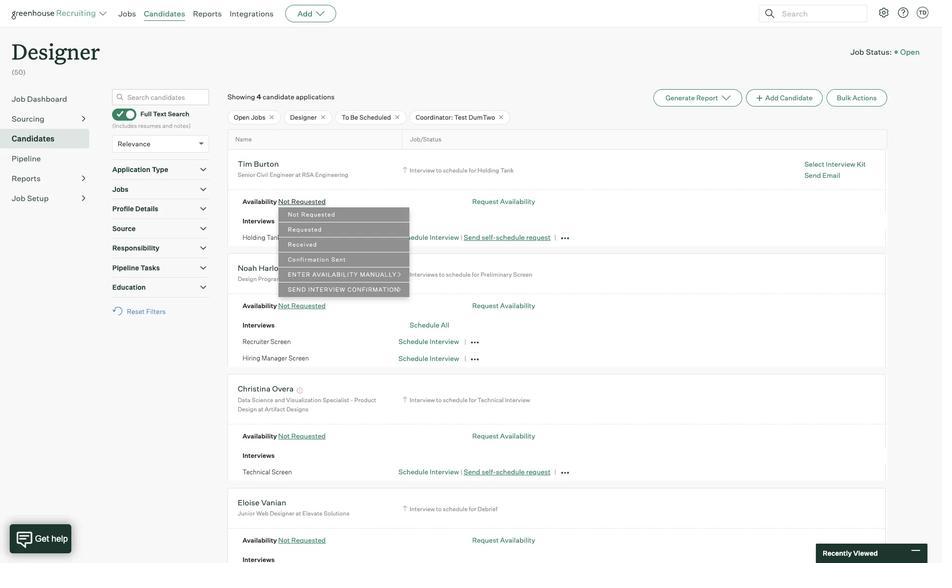 Task type: vqa. For each thing, say whether or not it's contained in the screenshot.
the top Availability Not Requested
yes



Task type: locate. For each thing, give the bounding box(es) containing it.
1 design from the top
[[238, 276, 257, 283]]

self- for holding tank
[[482, 234, 496, 242]]

0 vertical spatial pipeline
[[12, 154, 41, 163]]

request
[[472, 197, 499, 206], [472, 302, 499, 310], [472, 432, 499, 441], [472, 537, 499, 545]]

0 vertical spatial schedule interview
[[399, 338, 459, 346]]

|
[[461, 234, 462, 242], [461, 469, 462, 477]]

job for job dashboard
[[12, 94, 25, 104]]

schedule all link
[[410, 321, 449, 330]]

0 vertical spatial send self-schedule request link
[[464, 234, 551, 242]]

0 vertical spatial manager
[[283, 276, 307, 283]]

1 vertical spatial open
[[234, 113, 250, 121]]

schedule interview for hiring manager screen
[[399, 355, 459, 363]]

interviews to schedule for preliminary screen link
[[401, 270, 535, 279]]

program
[[258, 276, 282, 283]]

generate report button
[[654, 89, 742, 107]]

and down text
[[162, 122, 172, 129]]

pipeline down sourcing
[[12, 154, 41, 163]]

0 vertical spatial availability not requested
[[243, 302, 326, 310]]

resumes
[[138, 122, 161, 129]]

1 vertical spatial pipeline
[[112, 264, 139, 272]]

2 not requested button from the top
[[278, 302, 326, 310]]

design
[[238, 276, 257, 283], [238, 406, 257, 414]]

add inside 'add candidate' link
[[766, 93, 779, 102]]

4 request availability button from the top
[[472, 537, 535, 545]]

design down the "noah"
[[238, 276, 257, 283]]

0 vertical spatial |
[[461, 234, 462, 242]]

reports link left integrations link
[[193, 9, 222, 18]]

2 schedule interview from the top
[[399, 355, 459, 363]]

1 horizontal spatial candidates link
[[144, 9, 185, 18]]

2 vertical spatial send
[[464, 468, 480, 477]]

0 horizontal spatial pipeline
[[12, 154, 41, 163]]

data
[[238, 397, 251, 404]]

1 vertical spatial technical
[[243, 469, 270, 476]]

4 schedule interview link from the top
[[399, 468, 459, 477]]

and up artifact
[[275, 397, 285, 404]]

0 horizontal spatial candidates
[[12, 134, 55, 143]]

and
[[162, 122, 172, 129], [275, 397, 285, 404]]

send for screen
[[464, 468, 480, 477]]

0 vertical spatial and
[[162, 122, 172, 129]]

not down artifact
[[278, 432, 290, 441]]

at
[[295, 171, 301, 179], [308, 276, 314, 283], [258, 406, 263, 414], [296, 511, 301, 518]]

and inside data science and visualization specialist - product design at artifact designs
[[275, 397, 285, 404]]

schedule
[[443, 167, 468, 174], [496, 234, 525, 242], [446, 271, 471, 278], [443, 397, 468, 404], [496, 468, 525, 477], [443, 506, 468, 513]]

schedule interview | send self-schedule request up 'interviews to schedule for preliminary screen'
[[399, 234, 551, 242]]

1 horizontal spatial reports link
[[193, 9, 222, 18]]

designer down vanian
[[270, 511, 294, 518]]

request down debrief
[[472, 537, 499, 545]]

design down the data
[[238, 406, 257, 414]]

open for open jobs
[[234, 113, 250, 121]]

not requested button down designs
[[278, 432, 326, 441]]

for for preliminary
[[472, 271, 479, 278]]

not requested button down elevate on the left of the page
[[278, 537, 326, 545]]

add
[[297, 9, 313, 18], [766, 93, 779, 102]]

to inside "link"
[[436, 167, 442, 174]]

select
[[805, 160, 825, 168]]

send self-schedule request link for tank
[[464, 234, 551, 242]]

designer
[[12, 37, 100, 66], [290, 113, 317, 121], [270, 511, 294, 518]]

1 vertical spatial self-
[[482, 468, 496, 477]]

4 request availability from the top
[[472, 537, 535, 545]]

0 vertical spatial job
[[851, 47, 864, 57]]

application type
[[112, 166, 168, 174]]

send self-schedule request link up debrief
[[464, 468, 551, 477]]

| for holding tank
[[461, 234, 462, 242]]

1 | from the top
[[461, 234, 462, 242]]

3 schedule interview link from the top
[[399, 355, 459, 363]]

request for holding tank
[[472, 197, 499, 206]]

configure image
[[878, 7, 890, 18]]

select interview kit link
[[805, 159, 866, 169]]

1 not requested button from the top
[[278, 197, 326, 206]]

burton
[[254, 159, 279, 169]]

manager
[[283, 276, 307, 283], [262, 355, 287, 363]]

interview inside "link"
[[410, 167, 435, 174]]

1 availability not requested from the top
[[243, 302, 326, 310]]

specialist
[[323, 397, 349, 404]]

1 horizontal spatial pipeline
[[112, 264, 139, 272]]

at inside data science and visualization specialist - product design at artifact designs
[[258, 406, 263, 414]]

0 horizontal spatial tank
[[267, 234, 281, 242]]

1 horizontal spatial candidates
[[144, 9, 185, 18]]

Search text field
[[780, 7, 858, 21]]

name
[[235, 136, 252, 143]]

4 request from the top
[[472, 537, 499, 545]]

confirmation sent
[[288, 256, 346, 263]]

2 vertical spatial job
[[12, 193, 25, 203]]

request down the "interview to schedule for holding tank"
[[472, 197, 499, 206]]

0 vertical spatial self-
[[482, 234, 496, 242]]

0 vertical spatial request
[[526, 234, 551, 242]]

sent
[[331, 256, 346, 263]]

0 vertical spatial open
[[900, 47, 920, 57]]

showing
[[227, 93, 255, 101]]

| up interview to schedule for debrief
[[461, 469, 462, 477]]

2 vertical spatial designer
[[270, 511, 294, 518]]

2 request from the top
[[526, 468, 551, 477]]

screen up hiring manager screen
[[271, 338, 291, 346]]

full
[[140, 110, 152, 118]]

1 horizontal spatial technical
[[478, 397, 504, 404]]

1 vertical spatial reports link
[[12, 173, 85, 184]]

relevance
[[118, 140, 150, 148]]

0 vertical spatial technical
[[478, 397, 504, 404]]

schedule interview link
[[399, 234, 459, 242], [399, 338, 459, 346], [399, 355, 459, 363], [399, 468, 459, 477]]

0 vertical spatial add
[[297, 9, 313, 18]]

0 horizontal spatial open
[[234, 113, 250, 121]]

open right the status:
[[900, 47, 920, 57]]

job left the status:
[[851, 47, 864, 57]]

self- for technical screen
[[482, 468, 496, 477]]

1 vertical spatial schedule interview
[[399, 355, 459, 363]]

1 vertical spatial request
[[526, 468, 551, 477]]

0 vertical spatial reports link
[[193, 9, 222, 18]]

0 horizontal spatial and
[[162, 122, 172, 129]]

notes)
[[174, 122, 191, 129]]

1 vertical spatial availability not requested
[[243, 432, 326, 441]]

send up 'interviews to schedule for preliminary screen'
[[464, 234, 480, 242]]

profile
[[112, 205, 134, 213]]

job
[[851, 47, 864, 57], [12, 94, 25, 104], [12, 193, 25, 203]]

1 vertical spatial designer
[[290, 113, 317, 121]]

0 horizontal spatial reports
[[12, 174, 41, 183]]

not requested up received
[[288, 211, 336, 218]]

reset filters
[[127, 307, 166, 316]]

candidates link right jobs link
[[144, 9, 185, 18]]

at for burton
[[295, 171, 301, 179]]

manager down recruiter screen
[[262, 355, 287, 363]]

2 design from the top
[[238, 406, 257, 414]]

schedule inside "link"
[[443, 167, 468, 174]]

for for holding
[[469, 167, 476, 174]]

0 vertical spatial schedule interview | send self-schedule request
[[399, 234, 551, 242]]

eloise
[[238, 498, 260, 508]]

noah harlow link
[[238, 263, 284, 275]]

for for debrief
[[469, 506, 476, 513]]

1 vertical spatial send self-schedule request link
[[464, 468, 551, 477]]

integrations link
[[230, 9, 274, 18]]

at for vanian
[[296, 511, 301, 518]]

solutions
[[324, 511, 350, 518]]

1 vertical spatial not requested
[[288, 211, 336, 218]]

self- up debrief
[[482, 468, 496, 477]]

self- up preliminary
[[482, 234, 496, 242]]

designer for designer
[[290, 113, 317, 121]]

science
[[252, 397, 273, 404]]

1 request from the top
[[526, 234, 551, 242]]

1 horizontal spatial open
[[900, 47, 920, 57]]

0 vertical spatial holding
[[478, 167, 499, 174]]

at inside tim burton senior civil engineer at rsa engineering
[[295, 171, 301, 179]]

td button
[[917, 7, 929, 18]]

candidates link up pipeline link
[[12, 133, 85, 144]]

reports up job setup
[[12, 174, 41, 183]]

job dashboard
[[12, 94, 67, 104]]

at down science
[[258, 406, 263, 414]]

reports left integrations link
[[193, 9, 222, 18]]

holding inside "link"
[[478, 167, 499, 174]]

send up debrief
[[464, 468, 480, 477]]

availability not requested down eloise vanian junior web designer at elevate solutions
[[243, 537, 326, 545]]

not requested button down send
[[278, 302, 326, 310]]

request
[[526, 234, 551, 242], [526, 468, 551, 477]]

engineer
[[270, 171, 294, 179]]

greenhouse recruiting image
[[12, 8, 99, 19]]

send down select
[[805, 171, 821, 179]]

2 availability not requested from the top
[[243, 432, 326, 441]]

0 horizontal spatial add
[[297, 9, 313, 18]]

1 vertical spatial add
[[766, 93, 779, 102]]

(50)
[[12, 68, 26, 76]]

to
[[436, 167, 442, 174], [439, 271, 445, 278], [436, 397, 442, 404], [436, 506, 442, 513]]

coordinator:
[[416, 113, 453, 121]]

2 | from the top
[[461, 469, 462, 477]]

request for tank
[[526, 234, 551, 242]]

1 request availability button from the top
[[472, 197, 535, 206]]

1 vertical spatial manager
[[262, 355, 287, 363]]

schedule interview | send self-schedule request up debrief
[[399, 468, 551, 477]]

1 horizontal spatial holding
[[478, 167, 499, 174]]

at inside noah harlow design program manager at google
[[308, 276, 314, 283]]

send
[[805, 171, 821, 179], [464, 234, 480, 242], [464, 468, 480, 477]]

1 vertical spatial schedule interview | send self-schedule request
[[399, 468, 551, 477]]

not down engineer
[[278, 197, 290, 206]]

job up sourcing
[[12, 94, 25, 104]]

1 schedule interview from the top
[[399, 338, 459, 346]]

at left rsa at left
[[295, 171, 301, 179]]

pipeline up education
[[112, 264, 139, 272]]

education
[[112, 283, 146, 292]]

add inside "add" popup button
[[297, 9, 313, 18]]

2 request availability button from the top
[[472, 302, 535, 310]]

recruiter
[[243, 338, 269, 346]]

2 vertical spatial availability not requested
[[243, 537, 326, 545]]

2 self- from the top
[[482, 468, 496, 477]]

schedule interview link for hiring manager screen
[[399, 355, 459, 363]]

job left "setup"
[[12, 193, 25, 203]]

not requested button down rsa at left
[[278, 197, 326, 206]]

to for interview to schedule for holding tank
[[436, 167, 442, 174]]

1 vertical spatial tank
[[267, 234, 281, 242]]

1 self- from the top
[[482, 234, 496, 242]]

td button
[[915, 5, 931, 20]]

candidates right jobs link
[[144, 9, 185, 18]]

at inside eloise vanian junior web designer at elevate solutions
[[296, 511, 301, 518]]

tank
[[500, 167, 514, 174], [267, 234, 281, 242]]

profile details
[[112, 205, 158, 213]]

interview to schedule for debrief link
[[401, 505, 500, 514]]

1 request availability from the top
[[472, 197, 535, 206]]

filters
[[146, 307, 166, 316]]

designer down greenhouse recruiting image
[[12, 37, 100, 66]]

for inside 'link'
[[469, 397, 476, 404]]

schedule interview link for recruiter screen
[[399, 338, 459, 346]]

1 send self-schedule request link from the top
[[464, 234, 551, 242]]

open down showing
[[234, 113, 250, 121]]

screen up christina overa has been in technical interview for more than 14 days image
[[289, 355, 309, 363]]

0 vertical spatial send
[[805, 171, 821, 179]]

google
[[315, 276, 335, 283]]

not
[[278, 197, 290, 206], [288, 211, 299, 218], [278, 302, 290, 310], [278, 432, 290, 441], [278, 537, 290, 545]]

job for job status:
[[851, 47, 864, 57]]

3 request from the top
[[472, 432, 499, 441]]

pipeline for pipeline
[[12, 154, 41, 163]]

0 vertical spatial designer
[[12, 37, 100, 66]]

requested
[[291, 197, 326, 206], [301, 211, 336, 218], [288, 226, 322, 233], [291, 302, 326, 310], [291, 432, 326, 441], [291, 537, 326, 545]]

0 vertical spatial tank
[[500, 167, 514, 174]]

Search candidates field
[[112, 89, 209, 105]]

interview to schedule for debrief
[[410, 506, 498, 513]]

1 vertical spatial and
[[275, 397, 285, 404]]

pipeline link
[[12, 153, 85, 164]]

| up the interviews to schedule for preliminary screen link
[[461, 234, 462, 242]]

technical screen
[[243, 469, 292, 476]]

at left elevate on the left of the page
[[296, 511, 301, 518]]

2 request from the top
[[472, 302, 499, 310]]

availability not requested down send
[[243, 302, 326, 310]]

1 horizontal spatial tank
[[500, 167, 514, 174]]

schedule interview | send self-schedule request for technical screen
[[399, 468, 551, 477]]

send self-schedule request link for screen
[[464, 468, 551, 477]]

0 vertical spatial not requested
[[278, 197, 326, 206]]

2 request availability from the top
[[472, 302, 535, 310]]

availability not requested down artifact
[[243, 432, 326, 441]]

1 vertical spatial send
[[464, 234, 480, 242]]

0 horizontal spatial candidates link
[[12, 133, 85, 144]]

1 horizontal spatial and
[[275, 397, 285, 404]]

hiring manager screen
[[243, 355, 309, 363]]

for inside "link"
[[469, 167, 476, 174]]

send self-schedule request link up preliminary
[[464, 234, 551, 242]]

3 request availability button from the top
[[472, 432, 535, 441]]

interviews up holding tank
[[243, 217, 275, 225]]

2 schedule interview | send self-schedule request from the top
[[399, 468, 551, 477]]

interviews to schedule for preliminary screen
[[410, 271, 532, 278]]

reports link down pipeline link
[[12, 173, 85, 184]]

1 schedule interview link from the top
[[399, 234, 459, 242]]

showing 4 candidate applications
[[227, 93, 335, 101]]

1 vertical spatial candidates
[[12, 134, 55, 143]]

civil
[[257, 171, 268, 179]]

not requested element
[[278, 208, 409, 297]]

sourcing link
[[12, 113, 85, 125]]

to inside 'link'
[[436, 397, 442, 404]]

2 send self-schedule request link from the top
[[464, 468, 551, 477]]

job setup
[[12, 193, 49, 203]]

hiring
[[243, 355, 260, 363]]

request down preliminary
[[472, 302, 499, 310]]

actions
[[853, 93, 877, 102]]

1 horizontal spatial add
[[766, 93, 779, 102]]

not requested down rsa at left
[[278, 197, 326, 206]]

to for interviews to schedule for preliminary screen
[[439, 271, 445, 278]]

availability not requested
[[243, 302, 326, 310], [243, 432, 326, 441], [243, 537, 326, 545]]

designer inside eloise vanian junior web designer at elevate solutions
[[270, 511, 294, 518]]

candidates down sourcing
[[12, 134, 55, 143]]

2 vertical spatial jobs
[[112, 185, 128, 193]]

1 vertical spatial holding
[[243, 234, 265, 242]]

schedule for holding
[[443, 167, 468, 174]]

not down send
[[278, 302, 290, 310]]

1 vertical spatial design
[[238, 406, 257, 414]]

at left the google
[[308, 276, 314, 283]]

manager up send
[[283, 276, 307, 283]]

send self-schedule request link
[[464, 234, 551, 242], [464, 468, 551, 477]]

1 vertical spatial job
[[12, 94, 25, 104]]

schedule interview | send self-schedule request
[[399, 234, 551, 242], [399, 468, 551, 477]]

bulk
[[837, 93, 851, 102]]

and inside "full text search (includes resumes and notes)"
[[162, 122, 172, 129]]

1 request from the top
[[472, 197, 499, 206]]

rsa
[[302, 171, 314, 179]]

not requested
[[278, 197, 326, 206], [288, 211, 336, 218]]

not for second not requested dropdown button from the top of the page
[[278, 302, 290, 310]]

interview to schedule for holding tank link
[[401, 166, 516, 175]]

3 request availability from the top
[[472, 432, 535, 441]]

to for interview to schedule for technical interview
[[436, 397, 442, 404]]

schedule
[[399, 234, 428, 242], [410, 321, 439, 330], [399, 338, 428, 346], [399, 355, 428, 363], [399, 468, 428, 477]]

designer down applications
[[290, 113, 317, 121]]

open for open
[[900, 47, 920, 57]]

eloise vanian link
[[238, 498, 286, 509]]

1 schedule interview | send self-schedule request from the top
[[399, 234, 551, 242]]

1 vertical spatial |
[[461, 469, 462, 477]]

pipeline
[[12, 154, 41, 163], [112, 264, 139, 272]]

2 schedule interview link from the top
[[399, 338, 459, 346]]

christina
[[238, 384, 270, 394]]

request down interview to schedule for technical interview
[[472, 432, 499, 441]]

schedule inside 'link'
[[443, 397, 468, 404]]

not down eloise vanian junior web designer at elevate solutions
[[278, 537, 290, 545]]

request availability button for holding tank
[[472, 197, 535, 206]]

0 vertical spatial reports
[[193, 9, 222, 18]]

0 vertical spatial design
[[238, 276, 257, 283]]



Task type: describe. For each thing, give the bounding box(es) containing it.
coordinator: test dumtwo
[[416, 113, 495, 121]]

interview to schedule for technical interview link
[[401, 396, 533, 405]]

technical inside 'link'
[[478, 397, 504, 404]]

4
[[257, 93, 261, 101]]

schedule for technical
[[443, 397, 468, 404]]

request availability for technical screen
[[472, 432, 535, 441]]

email
[[823, 171, 840, 179]]

artifact
[[265, 406, 285, 414]]

request for technical screen
[[472, 432, 499, 441]]

received
[[288, 241, 317, 248]]

| for technical screen
[[461, 469, 462, 477]]

availability not requested for recruiter screen
[[243, 302, 326, 310]]

0 vertical spatial jobs
[[118, 9, 136, 18]]

confirmation
[[288, 256, 329, 263]]

schedule interview link for technical screen
[[399, 468, 459, 477]]

checkmark image
[[117, 110, 124, 117]]

engineering
[[315, 171, 348, 179]]

send inside select interview kit send email
[[805, 171, 821, 179]]

add for add
[[297, 9, 313, 18]]

schedule interview | send self-schedule request for holding tank
[[399, 234, 551, 242]]

for for technical
[[469, 397, 476, 404]]

add candidate link
[[746, 89, 823, 107]]

request for screen
[[526, 468, 551, 477]]

add for add candidate
[[766, 93, 779, 102]]

1 vertical spatial jobs
[[251, 113, 265, 121]]

manager inside noah harlow design program manager at google
[[283, 276, 307, 283]]

candidate reports are now available! apply filters and select "view in app" element
[[654, 89, 742, 107]]

scheduled
[[360, 113, 391, 121]]

generate
[[666, 93, 695, 102]]

interviews right manually
[[410, 271, 438, 278]]

candidate
[[263, 93, 294, 101]]

design inside data science and visualization specialist - product design at artifact designs
[[238, 406, 257, 414]]

relevance option
[[118, 140, 150, 148]]

screen up vanian
[[272, 469, 292, 476]]

add button
[[285, 5, 336, 22]]

overa
[[272, 384, 294, 394]]

job status:
[[851, 47, 892, 57]]

christina overa link
[[238, 384, 294, 396]]

0 vertical spatial candidates link
[[144, 9, 185, 18]]

interview to schedule for technical interview
[[410, 397, 530, 404]]

request availability for holding tank
[[472, 197, 535, 206]]

viewed
[[853, 550, 878, 558]]

confirmation
[[348, 286, 399, 294]]

tim burton senior civil engineer at rsa engineering
[[238, 159, 348, 179]]

0 horizontal spatial technical
[[243, 469, 270, 476]]

0 horizontal spatial holding
[[243, 234, 265, 242]]

dumtwo
[[469, 113, 495, 121]]

0 vertical spatial candidates
[[144, 9, 185, 18]]

test
[[454, 113, 467, 121]]

-
[[351, 397, 353, 404]]

search
[[168, 110, 189, 118]]

report
[[696, 93, 718, 102]]

designs
[[286, 406, 309, 414]]

schedule interview link for holding tank
[[399, 234, 459, 242]]

jobs link
[[118, 9, 136, 18]]

request availability button for recruiter screen
[[472, 302, 535, 310]]

at for harlow
[[308, 276, 314, 283]]

christina overa has been in technical interview for more than 14 days image
[[295, 388, 304, 394]]

recently
[[823, 550, 852, 558]]

interview
[[308, 286, 346, 294]]

not requested inside not requested element
[[288, 211, 336, 218]]

schedule interview for recruiter screen
[[399, 338, 459, 346]]

data science and visualization specialist - product design at artifact designs
[[238, 397, 376, 414]]

job for job setup
[[12, 193, 25, 203]]

3 availability not requested from the top
[[243, 537, 326, 545]]

schedule for preliminary
[[446, 271, 471, 278]]

type
[[152, 166, 168, 174]]

tank inside "link"
[[500, 167, 514, 174]]

generate report
[[666, 93, 718, 102]]

3 not requested button from the top
[[278, 432, 326, 441]]

designer for designer (50)
[[12, 37, 100, 66]]

interviews up recruiter
[[243, 322, 275, 329]]

select interview kit send email
[[805, 160, 866, 179]]

tim
[[238, 159, 252, 169]]

integrations
[[230, 9, 274, 18]]

send
[[288, 286, 306, 294]]

to for interview to schedule for debrief
[[436, 506, 442, 513]]

interview inside select interview kit send email
[[826, 160, 856, 168]]

preliminary
[[481, 271, 512, 278]]

eloise vanian junior web designer at elevate solutions
[[238, 498, 350, 518]]

pipeline for pipeline tasks
[[112, 264, 139, 272]]

manually
[[360, 271, 397, 278]]

availability not requested for technical screen
[[243, 432, 326, 441]]

not for first not requested dropdown button from the bottom of the page
[[278, 537, 290, 545]]

designer link
[[12, 27, 100, 68]]

noah
[[238, 263, 257, 273]]

setup
[[27, 193, 49, 203]]

to be scheduled
[[342, 113, 391, 121]]

request availability for recruiter screen
[[472, 302, 535, 310]]

request availability button for technical screen
[[472, 432, 535, 441]]

visualization
[[286, 397, 321, 404]]

job dashboard link
[[12, 93, 85, 105]]

schedule all
[[410, 321, 449, 330]]

sourcing
[[12, 114, 44, 124]]

availability
[[312, 271, 358, 278]]

1 horizontal spatial reports
[[193, 9, 222, 18]]

senior
[[238, 171, 255, 179]]

not up received
[[288, 211, 299, 218]]

bulk actions
[[837, 93, 877, 102]]

vanian
[[261, 498, 286, 508]]

enter availability manually
[[288, 271, 397, 278]]

debrief
[[478, 506, 498, 513]]

holding tank
[[243, 234, 281, 242]]

send for tank
[[464, 234, 480, 242]]

interviews up technical screen
[[243, 452, 275, 460]]

noah harlow design program manager at google
[[238, 263, 335, 283]]

reset filters button
[[112, 303, 171, 321]]

send email link
[[805, 171, 866, 180]]

td
[[919, 9, 927, 16]]

0 horizontal spatial reports link
[[12, 173, 85, 184]]

text
[[153, 110, 167, 118]]

(includes
[[112, 122, 137, 129]]

1 vertical spatial reports
[[12, 174, 41, 183]]

harlow
[[259, 263, 284, 273]]

schedule for debrief
[[443, 506, 468, 513]]

full text search (includes resumes and notes)
[[112, 110, 191, 129]]

not for 3rd not requested dropdown button from the top
[[278, 432, 290, 441]]

applications
[[296, 93, 335, 101]]

dashboard
[[27, 94, 67, 104]]

request for recruiter screen
[[472, 302, 499, 310]]

all
[[441, 321, 449, 330]]

be
[[350, 113, 358, 121]]

screen right preliminary
[[513, 271, 532, 278]]

open jobs
[[234, 113, 265, 121]]

kit
[[857, 160, 866, 168]]

application
[[112, 166, 150, 174]]

4 not requested button from the top
[[278, 537, 326, 545]]

product
[[354, 397, 376, 404]]

tim burton link
[[238, 159, 279, 170]]

design inside noah harlow design program manager at google
[[238, 276, 257, 283]]

source
[[112, 224, 136, 233]]

1 vertical spatial candidates link
[[12, 133, 85, 144]]



